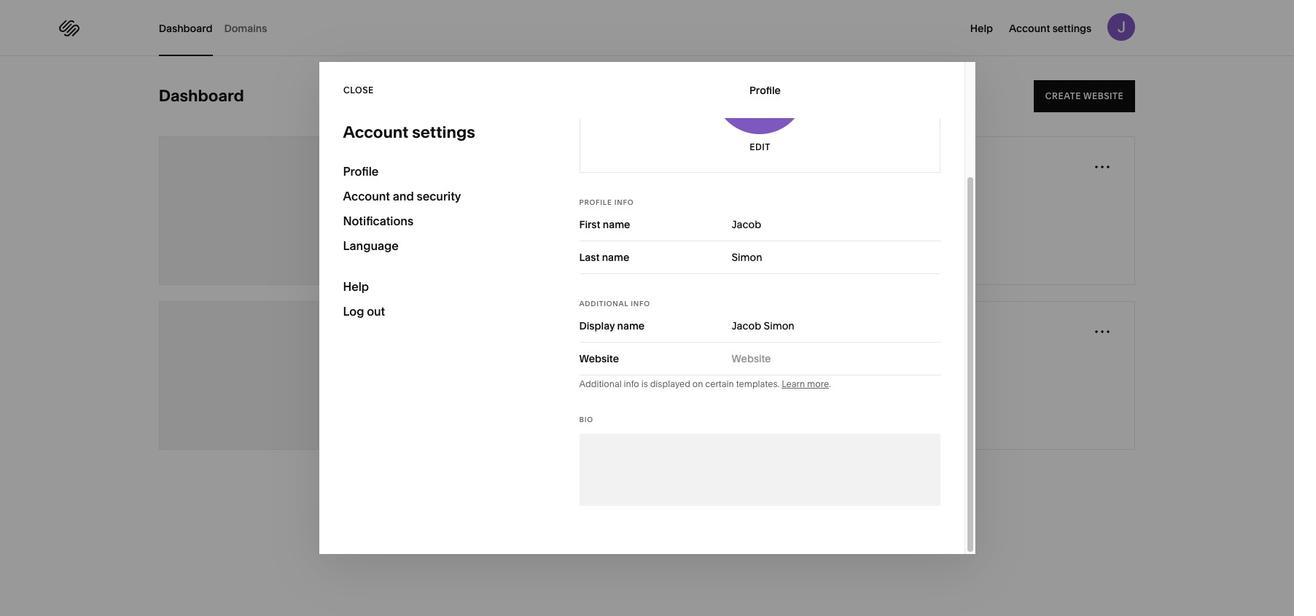 Task type: describe. For each thing, give the bounding box(es) containing it.
website down display
[[579, 352, 619, 365]]

last
[[579, 251, 600, 264]]

account for help
[[1009, 22, 1051, 35]]

help for log
[[343, 279, 369, 294]]

nov
[[560, 365, 579, 379]]

expired
[[506, 365, 542, 379]]

name for last name
[[602, 251, 630, 264]]

close button
[[343, 62, 374, 118]]

security
[[417, 189, 461, 203]]

language link
[[343, 233, 531, 258]]

domains
[[224, 22, 267, 35]]

name for first name
[[603, 218, 631, 231]]

bio
[[579, 416, 594, 424]]

1 vertical spatial profile
[[343, 164, 379, 179]]

website for caterpillar-moose-nc56.squarespace.com
[[443, 201, 483, 214]]

account and security
[[343, 189, 461, 203]]

profile info
[[579, 198, 634, 206]]

dec
[[558, 201, 578, 214]]

27,
[[581, 365, 594, 379]]

nc56.squarespace.com
[[533, 180, 646, 193]]

templates.
[[736, 379, 780, 389]]

settings inside account settings link
[[1053, 22, 1092, 35]]

is
[[642, 379, 648, 389]]

2 vertical spatial profile
[[579, 198, 612, 206]]

additional for additional info
[[579, 300, 629, 308]]

and
[[393, 189, 414, 203]]

name for display name
[[617, 319, 645, 333]]

edit button
[[750, 134, 770, 160]]

certain
[[706, 379, 734, 389]]

caterpillar-
[[443, 180, 495, 193]]

additional info
[[579, 300, 650, 308]]

log out link
[[343, 299, 531, 324]]

2023 for website trial expires on dec 26, 2023
[[597, 201, 621, 214]]

edit
[[750, 141, 770, 152]]

0 vertical spatial account settings
[[1009, 22, 1092, 35]]

log out
[[343, 304, 385, 319]]

.
[[829, 379, 831, 389]]

0 vertical spatial profile
[[750, 84, 781, 97]]

display
[[579, 319, 615, 333]]

2023 for website trial expired on nov 27, 2023
[[596, 365, 620, 379]]

0 horizontal spatial settings
[[412, 123, 475, 142]]

create website
[[1046, 90, 1124, 101]]

additional info is displayed on certain templates. learn more .
[[579, 379, 831, 389]]

dashboard button
[[159, 0, 213, 56]]

trial for expires
[[485, 201, 503, 214]]

first
[[579, 218, 601, 231]]

2 dashboard from the top
[[159, 86, 244, 106]]

profile link
[[343, 159, 531, 184]]



Task type: locate. For each thing, give the bounding box(es) containing it.
account settings up create
[[1009, 22, 1092, 35]]

website
[[1084, 90, 1124, 101]]

rhubarb-
[[463, 345, 506, 358]]

2 trial from the top
[[485, 365, 503, 379]]

profile up "edit"
[[750, 84, 781, 97]]

2 additional from the top
[[579, 379, 622, 389]]

1 vertical spatial 2023
[[596, 365, 620, 379]]

help link
[[971, 20, 993, 35], [343, 274, 531, 299]]

display name
[[579, 319, 645, 333]]

last name
[[579, 251, 630, 264]]

out
[[367, 304, 385, 319]]

0 vertical spatial help link
[[971, 20, 993, 35]]

1 vertical spatial help link
[[343, 274, 531, 299]]

create
[[1046, 90, 1082, 101]]

26,
[[580, 201, 595, 214]]

tab list containing dashboard
[[159, 0, 279, 56]]

settings up profile link
[[412, 123, 475, 142]]

0 vertical spatial additional
[[579, 300, 629, 308]]

help link for account settings
[[971, 20, 993, 35]]

additional
[[579, 300, 629, 308], [579, 379, 622, 389]]

additional right nov
[[579, 379, 622, 389]]

1 horizontal spatial profile
[[579, 198, 612, 206]]

domains button
[[224, 0, 267, 56]]

0 vertical spatial dashboard
[[159, 22, 213, 35]]

0 vertical spatial help
[[971, 22, 993, 35]]

on for dec
[[543, 201, 556, 214]]

caterpillar-moose-nc56.squarespace.com website trial expires on dec 26, 2023
[[443, 180, 646, 214]]

account
[[1009, 22, 1051, 35], [343, 123, 409, 142], [343, 189, 390, 203]]

info for first name
[[615, 198, 634, 206]]

1 horizontal spatial help
[[971, 22, 993, 35]]

1 horizontal spatial account settings
[[1009, 22, 1092, 35]]

trial
[[485, 201, 503, 214], [485, 365, 503, 379]]

help link left account settings link
[[971, 20, 993, 35]]

name
[[603, 218, 631, 231], [602, 251, 630, 264], [617, 319, 645, 333]]

on left dec on the top
[[543, 201, 556, 214]]

profile
[[750, 84, 781, 97], [343, 164, 379, 179], [579, 198, 612, 206]]

trial for expired
[[485, 365, 503, 379]]

0 horizontal spatial help
[[343, 279, 369, 294]]

1 vertical spatial dashboard
[[159, 86, 244, 106]]

1 horizontal spatial help link
[[971, 20, 993, 35]]

profile up account and security
[[343, 164, 379, 179]]

language
[[343, 238, 399, 253]]

name down additional info
[[617, 319, 645, 333]]

1 dashboard from the top
[[159, 22, 213, 35]]

2 horizontal spatial profile
[[750, 84, 781, 97]]

info for display name
[[631, 300, 650, 308]]

expires
[[506, 201, 541, 214]]

settings
[[1053, 22, 1092, 35], [412, 123, 475, 142]]

name right last
[[602, 251, 630, 264]]

on left nov
[[545, 365, 557, 379]]

2023 inside bat-rhubarb-j6fc.squarespace.com website trial expired on nov 27, 2023
[[596, 365, 620, 379]]

first name
[[579, 218, 631, 231]]

0 horizontal spatial profile
[[343, 164, 379, 179]]

website inside bat-rhubarb-j6fc.squarespace.com website trial expired on nov 27, 2023
[[443, 365, 483, 379]]

2 vertical spatial info
[[624, 379, 639, 389]]

more
[[807, 379, 829, 389]]

1 vertical spatial trial
[[485, 365, 503, 379]]

on inside caterpillar-moose-nc56.squarespace.com website trial expires on dec 26, 2023
[[543, 201, 556, 214]]

2 vertical spatial name
[[617, 319, 645, 333]]

notifications link
[[343, 209, 531, 233]]

account for profile
[[343, 189, 390, 203]]

help for account
[[971, 22, 993, 35]]

bat-
[[443, 345, 463, 358]]

0 vertical spatial settings
[[1053, 22, 1092, 35]]

1 vertical spatial name
[[602, 251, 630, 264]]

learn
[[782, 379, 805, 389]]

0 vertical spatial name
[[603, 218, 631, 231]]

account and security link
[[343, 184, 531, 209]]

account settings link
[[1009, 20, 1092, 35]]

help left account settings link
[[971, 22, 993, 35]]

profile down the nc56.squarespace.com
[[579, 198, 612, 206]]

trial inside caterpillar-moose-nc56.squarespace.com website trial expires on dec 26, 2023
[[485, 201, 503, 214]]

help link down language 'link'
[[343, 274, 531, 299]]

trial inside bat-rhubarb-j6fc.squarespace.com website trial expired on nov 27, 2023
[[485, 365, 503, 379]]

on left certain
[[693, 379, 703, 389]]

dashboard inside "tab list"
[[159, 22, 213, 35]]

website inside caterpillar-moose-nc56.squarespace.com website trial expires on dec 26, 2023
[[443, 201, 483, 214]]

j6fc.squarespace.com
[[506, 345, 612, 358]]

0 vertical spatial 2023
[[597, 201, 621, 214]]

website
[[443, 201, 483, 214], [579, 352, 619, 365], [443, 365, 483, 379]]

trial down moose-
[[485, 201, 503, 214]]

2023 up first name
[[597, 201, 621, 214]]

on
[[543, 201, 556, 214], [545, 365, 557, 379], [693, 379, 703, 389]]

1 additional from the top
[[579, 300, 629, 308]]

info
[[615, 198, 634, 206], [631, 300, 650, 308], [624, 379, 639, 389]]

log
[[343, 304, 364, 319]]

displayed
[[650, 379, 691, 389]]

notifications
[[343, 214, 414, 228]]

help
[[971, 22, 993, 35], [343, 279, 369, 294]]

2023
[[597, 201, 621, 214], [596, 365, 620, 379]]

1 vertical spatial additional
[[579, 379, 622, 389]]

additional for additional info is displayed on certain templates. learn more .
[[579, 379, 622, 389]]

0 horizontal spatial account settings
[[343, 123, 475, 142]]

learn more link
[[782, 379, 829, 389]]

2 vertical spatial account
[[343, 189, 390, 203]]

0 vertical spatial trial
[[485, 201, 503, 214]]

2023 right 27,
[[596, 365, 620, 379]]

account settings
[[1009, 22, 1092, 35], [343, 123, 475, 142]]

info up display name
[[631, 300, 650, 308]]

0 vertical spatial info
[[615, 198, 634, 206]]

website down caterpillar-
[[443, 201, 483, 214]]

on inside bat-rhubarb-j6fc.squarespace.com website trial expired on nov 27, 2023
[[545, 365, 557, 379]]

create website link
[[1034, 80, 1136, 112]]

1 vertical spatial account settings
[[343, 123, 475, 142]]

settings up create
[[1053, 22, 1092, 35]]

0 horizontal spatial help link
[[343, 274, 531, 299]]

trial down rhubarb-
[[485, 365, 503, 379]]

additional up display
[[579, 300, 629, 308]]

dashboard left domains
[[159, 22, 213, 35]]

1 horizontal spatial settings
[[1053, 22, 1092, 35]]

bat-rhubarb-j6fc.squarespace.com website trial expired on nov 27, 2023
[[443, 345, 620, 379]]

name down 'profile info'
[[603, 218, 631, 231]]

tab list
[[159, 0, 279, 56]]

info left the 'is'
[[624, 379, 639, 389]]

on for nov
[[545, 365, 557, 379]]

0 vertical spatial account
[[1009, 22, 1051, 35]]

help up log
[[343, 279, 369, 294]]

info up first name
[[615, 198, 634, 206]]

help link for log out
[[343, 274, 531, 299]]

1 vertical spatial help
[[343, 279, 369, 294]]

2023 inside caterpillar-moose-nc56.squarespace.com website trial expires on dec 26, 2023
[[597, 201, 621, 214]]

website for bat-rhubarb-j6fc.squarespace.com
[[443, 365, 483, 379]]

1 trial from the top
[[485, 201, 503, 214]]

dashboard down dashboard button
[[159, 86, 244, 106]]

dashboard
[[159, 22, 213, 35], [159, 86, 244, 106]]

1 vertical spatial account
[[343, 123, 409, 142]]

moose-
[[495, 180, 533, 193]]

close
[[343, 84, 374, 95]]

1 vertical spatial info
[[631, 300, 650, 308]]

account settings up profile link
[[343, 123, 475, 142]]

1 vertical spatial settings
[[412, 123, 475, 142]]

website down "bat-"
[[443, 365, 483, 379]]



Task type: vqa. For each thing, say whether or not it's contained in the screenshot.
the middle PROFILE
yes



